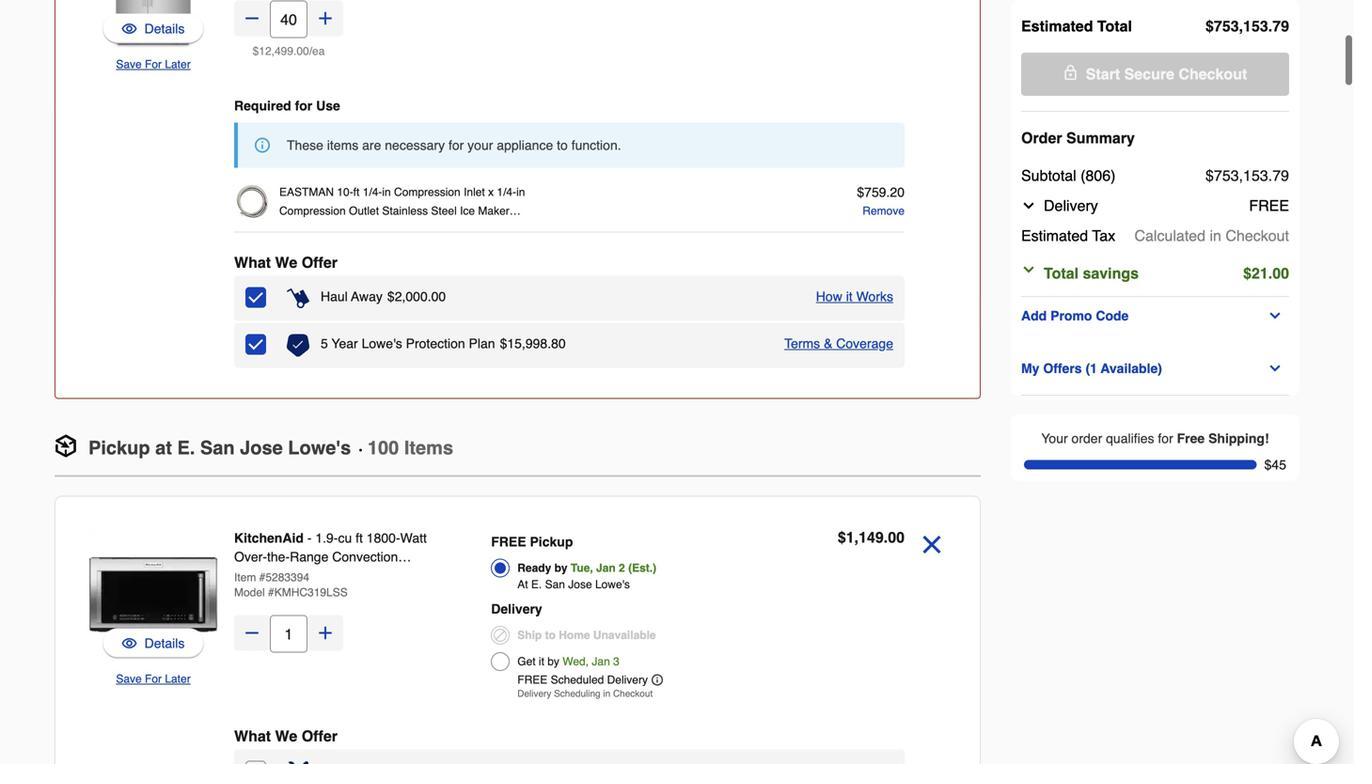 Task type: describe. For each thing, give the bounding box(es) containing it.
calculated in checkout
[[1134, 227, 1289, 244]]

remove
[[863, 205, 905, 218]]

eastman 10-ft 1/4-in compression inlet x 1/4-in compression outlet stainless steel ice maker connector
[[279, 186, 525, 236]]

model
[[234, 586, 265, 599]]

free
[[1177, 431, 1205, 446]]

2 horizontal spatial for
[[1158, 431, 1173, 446]]

haul
[[321, 289, 348, 304]]

$759.20
[[857, 185, 905, 200]]

shipping!
[[1208, 431, 1269, 446]]

$ right plan
[[500, 336, 507, 351]]

later for quickview icon corresponding to the '29.4-cu ft counter-depth built-in side-by-side refrigerator with ice maker (stainless steel with printshield finish) energy star' image's save for later button
[[165, 58, 191, 71]]

#5283394
[[259, 571, 309, 584]]

plus image for second 'minus' icon from the top of the page
[[316, 624, 335, 643]]

#kmhc319lss
[[268, 586, 348, 599]]

(1
[[1086, 361, 1097, 376]]

these items are necessary for your appliance to function.
[[287, 138, 621, 153]]

necessary
[[385, 138, 445, 153]]

details for quickview icon corresponding to the '29.4-cu ft counter-depth built-in side-by-side refrigerator with ice maker (stainless steel with printshield finish) energy star' image
[[144, 21, 185, 36]]

block image
[[491, 626, 510, 645]]

0 vertical spatial e.
[[177, 437, 195, 459]]

(est.)
[[628, 562, 656, 575]]

qualifies
[[1106, 431, 1154, 446]]

steel
[[431, 205, 457, 218]]

maker
[[478, 205, 509, 218]]

stainless
[[382, 205, 428, 218]]

2 vertical spatial checkout
[[613, 689, 653, 700]]

$ down 'calculated in checkout'
[[1243, 265, 1252, 282]]

1.9-cu ft 1800-watt over-the-range convection microwave with sensor cooking (stainless steel with printshield finish) image
[[86, 527, 221, 662]]

79 for estimated total
[[1272, 17, 1289, 35]]

1 1/4- from the left
[[363, 186, 382, 199]]

29.4-cu ft counter-depth built-in side-by-side refrigerator with ice maker (stainless steel with printshield finish) energy star image
[[86, 0, 221, 47]]

in right calculated
[[1210, 227, 1221, 244]]

1 vertical spatial jan
[[592, 655, 610, 669]]

0 vertical spatial jan
[[596, 562, 616, 575]]

1 what we offer from the top
[[234, 254, 338, 271]]

12,499
[[259, 45, 293, 58]]

terms
[[784, 336, 820, 351]]

save for the 1.9-cu ft 1800-watt over-the-range convection microwave with sensor cooking (stainless steel with printshield finish) image quickview icon
[[116, 673, 142, 686]]

scheduling
[[554, 689, 601, 700]]

1 horizontal spatial compression
[[394, 186, 461, 199]]

plan
[[469, 336, 495, 351]]

scheduled
[[551, 674, 604, 687]]

home
[[559, 629, 590, 642]]

0 horizontal spatial to
[[545, 629, 556, 642]]

summary
[[1066, 129, 1135, 147]]

coverage
[[836, 336, 893, 351]]

get it by wed, jan 3
[[517, 655, 619, 669]]

protection plan filled image
[[287, 334, 309, 357]]

appliance
[[497, 138, 553, 153]]

checkout for start secure checkout
[[1179, 65, 1247, 83]]

$ right away
[[387, 289, 395, 304]]

1 we from the top
[[275, 254, 297, 271]]

80
[[551, 336, 566, 351]]

info image
[[652, 675, 663, 686]]

/ea
[[309, 45, 325, 58]]

$ 753,153 . 79 for (806)
[[1206, 167, 1289, 184]]

your
[[468, 138, 493, 153]]

15,998
[[507, 336, 547, 351]]

10-ft 1/4-in compression inlet x 1/4-in compression outlet stainless steel ice maker connector image
[[234, 183, 272, 221]]

0 vertical spatial chevron down image
[[1021, 262, 1036, 277]]

works
[[856, 289, 893, 304]]

how it works button
[[816, 287, 893, 306]]

0 horizontal spatial jose
[[240, 437, 283, 459]]

kitchenaid -
[[234, 531, 315, 546]]

are
[[362, 138, 381, 153]]

free scheduled delivery
[[517, 674, 648, 687]]

free for free pickup
[[491, 535, 526, 550]]

$ up required
[[253, 45, 259, 58]]

bullet image
[[359, 449, 362, 452]]

100
[[368, 437, 399, 459]]

e. inside option group
[[531, 578, 542, 591]]

offers
[[1043, 361, 1082, 376]]

free pickup
[[491, 535, 573, 550]]

1 horizontal spatial to
[[557, 138, 568, 153]]

2
[[619, 562, 625, 575]]

add promo code link
[[1021, 305, 1289, 327]]

0 horizontal spatial san
[[200, 437, 235, 459]]

subtotal
[[1021, 167, 1076, 184]]

at
[[155, 437, 172, 459]]

stepper number input field with increment and decrement buttons number field for first 'minus' icon from the top of the page
[[270, 0, 307, 38]]

estimated tax
[[1021, 227, 1115, 244]]

start secure checkout button
[[1021, 53, 1289, 96]]

quickview image for the '29.4-cu ft counter-depth built-in side-by-side refrigerator with ice maker (stainless steel with printshield finish) energy star' image
[[122, 19, 137, 38]]

checkout for calculated in checkout
[[1226, 227, 1289, 244]]

terms & coverage button
[[784, 334, 893, 353]]

3
[[613, 655, 619, 669]]

details for the 1.9-cu ft 1800-watt over-the-range convection microwave with sensor cooking (stainless steel with printshield finish) image quickview icon
[[144, 636, 185, 651]]

delivery down get
[[517, 689, 551, 700]]

for for quickview icon corresponding to the '29.4-cu ft counter-depth built-in side-by-side refrigerator with ice maker (stainless steel with printshield finish) energy star' image
[[145, 58, 162, 71]]

item #5283394 model #kmhc319lss
[[234, 571, 348, 599]]

1 offer from the top
[[302, 254, 338, 271]]

item
[[234, 571, 256, 584]]

calculated
[[1134, 227, 1206, 244]]

delivery scheduling in checkout
[[517, 689, 653, 700]]

option group containing free pickup
[[491, 529, 752, 705]]

ft
[[353, 186, 360, 199]]

2 what from the top
[[234, 728, 271, 745]]

assembly image
[[287, 761, 309, 764]]

it for get
[[539, 655, 544, 669]]

753,153 for subtotal (806)
[[1214, 167, 1268, 184]]

for for the 1.9-cu ft 1800-watt over-the-range convection microwave with sensor cooking (stainless steel with printshield finish) image quickview icon
[[145, 673, 162, 686]]

5
[[321, 336, 328, 351]]

$ 21 .00
[[1243, 265, 1289, 282]]

add
[[1021, 308, 1047, 323]]

wed,
[[563, 655, 589, 669]]

delivery down at
[[491, 602, 542, 617]]

free for free
[[1249, 197, 1289, 214]]

my
[[1021, 361, 1039, 376]]

2,000
[[395, 289, 428, 304]]

my offers (1 available)
[[1021, 361, 1162, 376]]

available)
[[1101, 361, 1162, 376]]

$759.20 remove
[[857, 185, 905, 218]]

savings
[[1083, 265, 1139, 282]]

$ left remove item icon
[[838, 529, 846, 546]]

eastman
[[279, 186, 334, 199]]

10-
[[337, 186, 353, 199]]

terms & coverage
[[784, 336, 893, 351]]

plus image for first 'minus' icon from the top of the page
[[316, 9, 335, 28]]

pickup image
[[55, 435, 77, 457]]

ready
[[517, 562, 551, 575]]

1 vertical spatial lowe's
[[288, 437, 351, 459]]

at e. san jose lowe's
[[517, 578, 630, 591]]

required for use
[[234, 98, 340, 113]]



Task type: vqa. For each thing, say whether or not it's contained in the screenshot.
THE 49
no



Task type: locate. For each thing, give the bounding box(es) containing it.
chevron down image
[[1021, 198, 1036, 213], [1268, 308, 1283, 323]]

0 vertical spatial compression
[[394, 186, 461, 199]]

minus image down model
[[243, 624, 261, 643]]

Stepper number input field with increment and decrement buttons number field
[[270, 0, 307, 38], [270, 615, 307, 653]]

outlet
[[349, 205, 379, 218]]

0 horizontal spatial chevron down image
[[1021, 262, 1036, 277]]

0 vertical spatial total
[[1097, 17, 1132, 35]]

0 vertical spatial for
[[295, 98, 312, 113]]

1 vertical spatial we
[[275, 728, 297, 745]]

0 vertical spatial 79
[[1272, 17, 1289, 35]]

1 79 from the top
[[1272, 17, 1289, 35]]

&
[[824, 336, 833, 351]]

jose down the tue,
[[568, 578, 592, 591]]

save for later button for the 1.9-cu ft 1800-watt over-the-range convection microwave with sensor cooking (stainless steel with printshield finish) image quickview icon
[[116, 670, 191, 689]]

2 stepper number input field with increment and decrement buttons number field from the top
[[270, 615, 307, 653]]

. for subtotal (806)
[[1268, 167, 1272, 184]]

checkout down info image
[[613, 689, 653, 700]]

these
[[287, 138, 323, 153]]

chevron down image up add
[[1021, 262, 1036, 277]]

1 horizontal spatial chevron down image
[[1268, 361, 1283, 376]]

haul away filled image
[[287, 287, 309, 310]]

later down the '29.4-cu ft counter-depth built-in side-by-side refrigerator with ice maker (stainless steel with printshield finish) energy star' image
[[165, 58, 191, 71]]

1 vertical spatial compression
[[279, 205, 346, 218]]

later
[[165, 58, 191, 71], [165, 673, 191, 686]]

1 horizontal spatial e.
[[531, 578, 542, 591]]

order
[[1021, 129, 1062, 147]]

1 what from the top
[[234, 254, 271, 271]]

we
[[275, 254, 297, 271], [275, 728, 297, 745]]

chevron down image inside my offers (1 available) 'link'
[[1268, 361, 1283, 376]]

protection
[[406, 336, 465, 351]]

pickup up 'ready'
[[530, 535, 573, 550]]

san right at
[[200, 437, 235, 459]]

1 vertical spatial offer
[[302, 728, 338, 745]]

function.
[[571, 138, 621, 153]]

0 vertical spatial quickview image
[[122, 19, 137, 38]]

lowe's right year
[[362, 336, 402, 351]]

estimated
[[1021, 17, 1093, 35], [1021, 227, 1088, 244]]

san
[[200, 437, 235, 459], [545, 578, 565, 591]]

21
[[1252, 265, 1268, 282]]

code
[[1096, 308, 1129, 323]]

connector
[[279, 223, 331, 236]]

option group
[[491, 529, 752, 705]]

0 vertical spatial by
[[554, 562, 568, 575]]

jan left 3
[[592, 655, 610, 669]]

order
[[1072, 431, 1102, 446]]

100 items
[[368, 437, 453, 459]]

2 save for later from the top
[[116, 673, 191, 686]]

1 quickview image from the top
[[122, 19, 137, 38]]

to left function.
[[557, 138, 568, 153]]

2 vertical spatial free
[[517, 674, 547, 687]]

secure image
[[1063, 65, 1078, 80]]

2 79 from the top
[[1272, 167, 1289, 184]]

1 vertical spatial $ 753,153 . 79
[[1206, 167, 1289, 184]]

pickup at e. san jose lowe's
[[88, 437, 351, 459]]

1 horizontal spatial jose
[[568, 578, 592, 591]]

items
[[404, 437, 453, 459]]

2 vertical spatial .
[[547, 336, 551, 351]]

in right the x
[[516, 186, 525, 199]]

1 vertical spatial free
[[491, 535, 526, 550]]

it right how
[[846, 289, 853, 304]]

$ up 'calculated in checkout'
[[1206, 167, 1214, 184]]

delivery down 3
[[607, 674, 648, 687]]

save for later for the 1.9-cu ft 1800-watt over-the-range convection microwave with sensor cooking (stainless steel with printshield finish) image quickview icon
[[116, 673, 191, 686]]

stepper number input field with increment and decrement buttons number field up "$ 12,499 .00 /ea"
[[270, 0, 307, 38]]

save for later down the 1.9-cu ft 1800-watt over-the-range convection microwave with sensor cooking (stainless steel with printshield finish) image
[[116, 673, 191, 686]]

1 stepper number input field with increment and decrement buttons number field from the top
[[270, 0, 307, 38]]

delivery down subtotal (806)
[[1044, 197, 1098, 214]]

1 vertical spatial stepper number input field with increment and decrement buttons number field
[[270, 615, 307, 653]]

free up 'calculated in checkout'
[[1249, 197, 1289, 214]]

2 $ 753,153 . 79 from the top
[[1206, 167, 1289, 184]]

. for estimated total
[[1268, 17, 1272, 35]]

quickview image
[[122, 19, 137, 38], [122, 634, 137, 653]]

2 753,153 from the top
[[1214, 167, 1268, 184]]

0 vertical spatial stepper number input field with increment and decrement buttons number field
[[270, 0, 307, 38]]

haul away $ 2,000 .00
[[321, 289, 446, 304]]

1 753,153 from the top
[[1214, 17, 1268, 35]]

estimated up secure image
[[1021, 17, 1093, 35]]

0 vertical spatial for
[[145, 58, 162, 71]]

.
[[1268, 17, 1272, 35], [1268, 167, 1272, 184], [547, 336, 551, 351]]

1,149
[[846, 529, 884, 546]]

1 vertical spatial what we offer
[[234, 728, 338, 745]]

1 vertical spatial details
[[144, 636, 185, 651]]

1 vertical spatial to
[[545, 629, 556, 642]]

estimated for estimated total
[[1021, 17, 1093, 35]]

start secure checkout
[[1086, 65, 1247, 83]]

(806)
[[1081, 167, 1116, 184]]

remove item image
[[916, 529, 948, 561]]

e.
[[177, 437, 195, 459], [531, 578, 542, 591]]

1 later from the top
[[165, 58, 191, 71]]

2 for from the top
[[145, 673, 162, 686]]

checkout
[[1179, 65, 1247, 83], [1226, 227, 1289, 244], [613, 689, 653, 700]]

1 vertical spatial save for later
[[116, 673, 191, 686]]

1 $ 753,153 . 79 from the top
[[1206, 17, 1289, 35]]

free down get
[[517, 674, 547, 687]]

.00 down 'calculated in checkout'
[[1268, 265, 1289, 282]]

1 vertical spatial chevron down image
[[1268, 361, 1283, 376]]

1 vertical spatial save
[[116, 673, 142, 686]]

minus image up 12,499 on the top left
[[243, 9, 261, 28]]

1 vertical spatial plus image
[[316, 624, 335, 643]]

0 vertical spatial offer
[[302, 254, 338, 271]]

0 horizontal spatial 1/4-
[[363, 186, 382, 199]]

1 vertical spatial quickview image
[[122, 634, 137, 653]]

details
[[144, 21, 185, 36], [144, 636, 185, 651]]

.00 for $ 1,149 .00
[[884, 529, 905, 546]]

order summary
[[1021, 129, 1135, 147]]

2 vertical spatial lowe's
[[595, 578, 630, 591]]

ship
[[517, 629, 542, 642]]

1/4- right the x
[[497, 186, 516, 199]]

estimated for estimated tax
[[1021, 227, 1088, 244]]

save down the 1.9-cu ft 1800-watt over-the-range convection microwave with sensor cooking (stainless steel with printshield finish) image
[[116, 673, 142, 686]]

checkout right secure in the top of the page
[[1179, 65, 1247, 83]]

5 year lowe's protection plan $ 15,998 . 80
[[321, 336, 566, 351]]

get
[[517, 655, 536, 669]]

save for later for quickview icon corresponding to the '29.4-cu ft counter-depth built-in side-by-side refrigerator with ice maker (stainless steel with printshield finish) energy star' image
[[116, 58, 191, 71]]

1 vertical spatial pickup
[[530, 535, 573, 550]]

by up the at e. san jose lowe's
[[554, 562, 568, 575]]

2 offer from the top
[[302, 728, 338, 745]]

2 we from the top
[[275, 728, 297, 745]]

1 details from the top
[[144, 21, 185, 36]]

2 1/4- from the left
[[497, 186, 516, 199]]

2 estimated from the top
[[1021, 227, 1088, 244]]

2 save from the top
[[116, 673, 142, 686]]

what
[[234, 254, 271, 271], [234, 728, 271, 745]]

it for how
[[846, 289, 853, 304]]

later for the 1.9-cu ft 1800-watt over-the-range convection microwave with sensor cooking (stainless steel with printshield finish) image quickview icon save for later button
[[165, 673, 191, 686]]

0 horizontal spatial pickup
[[88, 437, 150, 459]]

1 vertical spatial chevron down image
[[1268, 308, 1283, 323]]

free
[[1249, 197, 1289, 214], [491, 535, 526, 550], [517, 674, 547, 687]]

0 vertical spatial later
[[165, 58, 191, 71]]

0 horizontal spatial e.
[[177, 437, 195, 459]]

save for later button down the '29.4-cu ft counter-depth built-in side-by-side refrigerator with ice maker (stainless steel with printshield finish) energy star' image
[[116, 55, 191, 74]]

jan left 2
[[596, 562, 616, 575]]

free up 'ready'
[[491, 535, 526, 550]]

0 vertical spatial san
[[200, 437, 235, 459]]

0 vertical spatial lowe's
[[362, 336, 402, 351]]

1 plus image from the top
[[316, 9, 335, 28]]

in down free scheduled delivery
[[603, 689, 610, 700]]

pickup
[[88, 437, 150, 459], [530, 535, 573, 550]]

checkout up the '21'
[[1226, 227, 1289, 244]]

1 horizontal spatial for
[[448, 138, 464, 153]]

unavailable
[[593, 629, 656, 642]]

compression up steel at the left of page
[[394, 186, 461, 199]]

1 horizontal spatial 1/4-
[[497, 186, 516, 199]]

your
[[1041, 431, 1068, 446]]

chevron down image inside add promo code link
[[1268, 308, 1283, 323]]

quickview image for the 1.9-cu ft 1800-watt over-the-range convection microwave with sensor cooking (stainless steel with printshield finish) image
[[122, 634, 137, 653]]

1 vertical spatial 753,153
[[1214, 167, 1268, 184]]

we down connector
[[275, 254, 297, 271]]

0 horizontal spatial total
[[1044, 265, 1079, 282]]

x
[[488, 186, 494, 199]]

use
[[316, 98, 340, 113]]

753,153 for estimated total
[[1214, 17, 1268, 35]]

0 vertical spatial details
[[144, 21, 185, 36]]

1 vertical spatial e.
[[531, 578, 542, 591]]

753,153
[[1214, 17, 1268, 35], [1214, 167, 1268, 184]]

$ 1,149 .00
[[838, 529, 905, 546]]

0 vertical spatial save for later
[[116, 58, 191, 71]]

1 save for later from the top
[[116, 58, 191, 71]]

lowe's left bullet icon
[[288, 437, 351, 459]]

0 vertical spatial chevron down image
[[1021, 198, 1036, 213]]

compression down eastman
[[279, 205, 346, 218]]

ship to home unavailable
[[517, 629, 656, 642]]

in
[[382, 186, 391, 199], [516, 186, 525, 199], [1210, 227, 1221, 244], [603, 689, 610, 700]]

offer up assembly image
[[302, 728, 338, 745]]

save for quickview icon corresponding to the '29.4-cu ft counter-depth built-in side-by-side refrigerator with ice maker (stainless steel with printshield finish) energy star' image
[[116, 58, 142, 71]]

free for free scheduled delivery
[[517, 674, 547, 687]]

.00 for $ 21 .00
[[1268, 265, 1289, 282]]

plus image down #kmhc319lss
[[316, 624, 335, 643]]

0 horizontal spatial for
[[295, 98, 312, 113]]

753,153 up start secure checkout
[[1214, 17, 1268, 35]]

estimated total
[[1021, 17, 1132, 35]]

required
[[234, 98, 291, 113]]

we up assembly image
[[275, 728, 297, 745]]

0 vertical spatial what we offer
[[234, 254, 338, 271]]

later down the 1.9-cu ft 1800-watt over-the-range convection microwave with sensor cooking (stainless steel with printshield finish) image
[[165, 673, 191, 686]]

0 vertical spatial $ 753,153 . 79
[[1206, 17, 1289, 35]]

1 vertical spatial .
[[1268, 167, 1272, 184]]

-
[[307, 531, 312, 546]]

0 horizontal spatial it
[[539, 655, 544, 669]]

1 vertical spatial by
[[547, 655, 559, 669]]

plus image up /ea
[[316, 9, 335, 28]]

2 quickview image from the top
[[122, 634, 137, 653]]

chevron down image down $ 21 .00
[[1268, 308, 1283, 323]]

0 horizontal spatial lowe's
[[288, 437, 351, 459]]

secure
[[1124, 65, 1174, 83]]

0 vertical spatial free
[[1249, 197, 1289, 214]]

away
[[351, 289, 383, 304]]

for down the 1.9-cu ft 1800-watt over-the-range convection microwave with sensor cooking (stainless steel with printshield finish) image
[[145, 673, 162, 686]]

san down 'ready'
[[545, 578, 565, 591]]

total savings
[[1044, 265, 1139, 282]]

1 vertical spatial 79
[[1272, 167, 1289, 184]]

1 horizontal spatial it
[[846, 289, 853, 304]]

1/4- right ft
[[363, 186, 382, 199]]

by
[[554, 562, 568, 575], [547, 655, 559, 669]]

inlet
[[464, 186, 485, 199]]

1 save from the top
[[116, 58, 142, 71]]

jose
[[240, 437, 283, 459], [568, 578, 592, 591]]

0 vertical spatial save for later button
[[116, 55, 191, 74]]

stepper number input field with increment and decrement buttons number field for second 'minus' icon from the top of the page
[[270, 615, 307, 653]]

promo
[[1050, 308, 1092, 323]]

0 vertical spatial 753,153
[[1214, 17, 1268, 35]]

0 horizontal spatial chevron down image
[[1021, 198, 1036, 213]]

1 vertical spatial save for later button
[[116, 670, 191, 689]]

for left free
[[1158, 431, 1173, 446]]

how
[[816, 289, 842, 304]]

1 vertical spatial total
[[1044, 265, 1079, 282]]

in up stainless
[[382, 186, 391, 199]]

1 horizontal spatial lowe's
[[362, 336, 402, 351]]

save down the '29.4-cu ft counter-depth built-in side-by-side refrigerator with ice maker (stainless steel with printshield finish) energy star' image
[[116, 58, 142, 71]]

by left wed,
[[547, 655, 559, 669]]

0 vertical spatial save
[[116, 58, 142, 71]]

chevron down image up shipping!
[[1268, 361, 1283, 376]]

2 plus image from the top
[[316, 624, 335, 643]]

79 for subtotal (806)
[[1272, 167, 1289, 184]]

.00
[[293, 45, 309, 58], [1268, 265, 1289, 282], [428, 289, 446, 304], [884, 529, 905, 546]]

2 minus image from the top
[[243, 624, 261, 643]]

chevron down image down subtotal
[[1021, 198, 1036, 213]]

1 vertical spatial what
[[234, 728, 271, 745]]

for left use
[[295, 98, 312, 113]]

1 vertical spatial minus image
[[243, 624, 261, 643]]

0 vertical spatial plus image
[[316, 9, 335, 28]]

jose up kitchenaid
[[240, 437, 283, 459]]

1 vertical spatial for
[[448, 138, 464, 153]]

0 vertical spatial .
[[1268, 17, 1272, 35]]

$ 12,499 .00 /ea
[[253, 45, 325, 58]]

plus image
[[316, 9, 335, 28], [316, 624, 335, 643]]

1 estimated from the top
[[1021, 17, 1093, 35]]

2 details from the top
[[144, 636, 185, 651]]

.00 for $ 12,499 .00 /ea
[[293, 45, 309, 58]]

.00 left remove item icon
[[884, 529, 905, 546]]

ice
[[460, 205, 475, 218]]

1 for from the top
[[145, 58, 162, 71]]

minus image
[[243, 9, 261, 28], [243, 624, 261, 643]]

0 vertical spatial what
[[234, 254, 271, 271]]

add promo code
[[1021, 308, 1129, 323]]

what we offer up haul away filled image
[[234, 254, 338, 271]]

1 vertical spatial san
[[545, 578, 565, 591]]

ready by tue, jan 2 (est.)
[[517, 562, 656, 575]]

2 what we offer from the top
[[234, 728, 338, 745]]

$ 753,153 . 79
[[1206, 17, 1289, 35], [1206, 167, 1289, 184]]

1 minus image from the top
[[243, 9, 261, 28]]

pickup left at
[[88, 437, 150, 459]]

753,153 up 'calculated in checkout'
[[1214, 167, 1268, 184]]

1 horizontal spatial pickup
[[530, 535, 573, 550]]

for
[[295, 98, 312, 113], [448, 138, 464, 153], [1158, 431, 1173, 446]]

0 vertical spatial minus image
[[243, 9, 261, 28]]

to right ship
[[545, 629, 556, 642]]

total up start
[[1097, 17, 1132, 35]]

checkout inside button
[[1179, 65, 1247, 83]]

lowe's inside option group
[[595, 578, 630, 591]]

kitchenaid
[[234, 531, 304, 546]]

$ 753,153 . 79 up start secure checkout
[[1206, 17, 1289, 35]]

save for later button down the 1.9-cu ft 1800-watt over-the-range convection microwave with sensor cooking (stainless steel with printshield finish) image
[[116, 670, 191, 689]]

save for later button for quickview icon corresponding to the '29.4-cu ft counter-depth built-in side-by-side refrigerator with ice maker (stainless steel with printshield finish) energy star' image
[[116, 55, 191, 74]]

how it works
[[816, 289, 893, 304]]

save for later
[[116, 58, 191, 71], [116, 673, 191, 686]]

0 horizontal spatial compression
[[279, 205, 346, 218]]

1 vertical spatial estimated
[[1021, 227, 1088, 244]]

$
[[1206, 17, 1214, 35], [253, 45, 259, 58], [1206, 167, 1214, 184], [1243, 265, 1252, 282], [387, 289, 395, 304], [500, 336, 507, 351], [838, 529, 846, 546]]

1 vertical spatial jose
[[568, 578, 592, 591]]

1 horizontal spatial total
[[1097, 17, 1132, 35]]

lowe's
[[362, 336, 402, 351], [288, 437, 351, 459], [595, 578, 630, 591]]

offer
[[302, 254, 338, 271], [302, 728, 338, 745]]

tax
[[1092, 227, 1115, 244]]

it right get
[[539, 655, 544, 669]]

save for later down the '29.4-cu ft counter-depth built-in side-by-side refrigerator with ice maker (stainless steel with printshield finish) energy star' image
[[116, 58, 191, 71]]

it inside button
[[846, 289, 853, 304]]

0 vertical spatial checkout
[[1179, 65, 1247, 83]]

0 vertical spatial estimated
[[1021, 17, 1093, 35]]

2 save for later button from the top
[[116, 670, 191, 689]]

0 vertical spatial to
[[557, 138, 568, 153]]

1 vertical spatial for
[[145, 673, 162, 686]]

2 horizontal spatial lowe's
[[595, 578, 630, 591]]

.00 up protection
[[428, 289, 446, 304]]

1 horizontal spatial chevron down image
[[1268, 308, 1283, 323]]

2 vertical spatial for
[[1158, 431, 1173, 446]]

.00 up required for use
[[293, 45, 309, 58]]

$ up start secure checkout
[[1206, 17, 1214, 35]]

at
[[517, 578, 528, 591]]

$45
[[1264, 458, 1286, 473]]

1 vertical spatial checkout
[[1226, 227, 1289, 244]]

0 vertical spatial it
[[846, 289, 853, 304]]

for down the '29.4-cu ft counter-depth built-in side-by-side refrigerator with ice maker (stainless steel with printshield finish) energy star' image
[[145, 58, 162, 71]]

what we offer up assembly image
[[234, 728, 338, 745]]

lowe's down 2
[[595, 578, 630, 591]]

$ 753,153 . 79 up 'calculated in checkout'
[[1206, 167, 1289, 184]]

for left 'your'
[[448, 138, 464, 153]]

1 save for later button from the top
[[116, 55, 191, 74]]

0 vertical spatial we
[[275, 254, 297, 271]]

2 later from the top
[[165, 673, 191, 686]]

details button
[[102, 14, 204, 44], [122, 19, 185, 38], [102, 629, 204, 659], [122, 634, 185, 653]]

0 vertical spatial pickup
[[88, 437, 150, 459]]

1 vertical spatial it
[[539, 655, 544, 669]]

0 vertical spatial jose
[[240, 437, 283, 459]]

it
[[846, 289, 853, 304], [539, 655, 544, 669]]

1 horizontal spatial san
[[545, 578, 565, 591]]

info image
[[255, 138, 270, 153]]

$ 753,153 . 79 for total
[[1206, 17, 1289, 35]]

offer down connector
[[302, 254, 338, 271]]

chevron down image
[[1021, 262, 1036, 277], [1268, 361, 1283, 376]]

estimated left tax
[[1021, 227, 1088, 244]]

items
[[327, 138, 359, 153]]

total down 'estimated tax'
[[1044, 265, 1079, 282]]

stepper number input field with increment and decrement buttons number field down #kmhc319lss
[[270, 615, 307, 653]]

save for later button
[[116, 55, 191, 74], [116, 670, 191, 689]]



